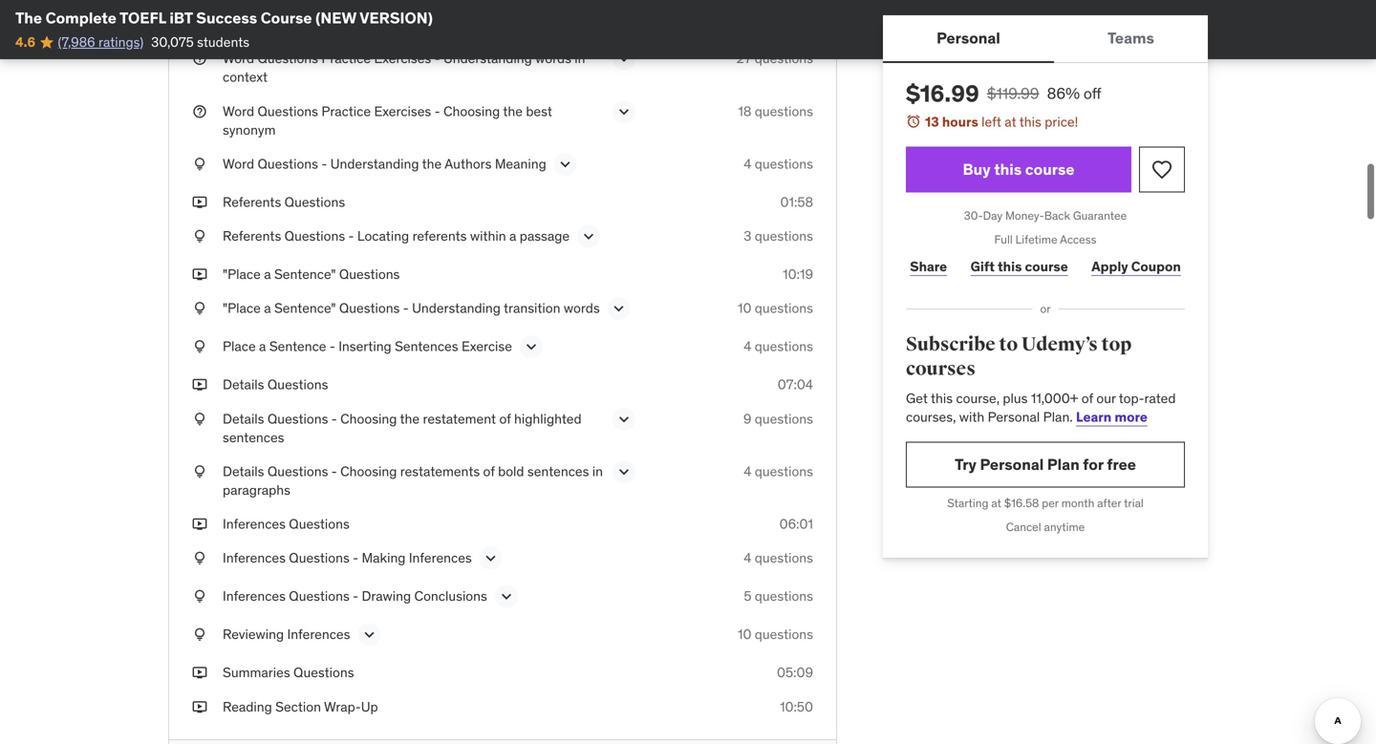 Task type: vqa. For each thing, say whether or not it's contained in the screenshot.
Share
yes



Task type: locate. For each thing, give the bounding box(es) containing it.
1 vertical spatial the
[[422, 155, 442, 173]]

understanding down word questions practice exercises - choosing the best synonym
[[330, 155, 419, 173]]

words
[[535, 50, 572, 67], [564, 300, 600, 317]]

questions for referents questions
[[285, 194, 345, 211]]

2 horizontal spatial the
[[503, 103, 523, 120]]

words inside word questions practice exercises - understanding words in context
[[535, 50, 572, 67]]

choosing down place a sentence - inserting sentences exercise
[[340, 410, 397, 428]]

0 vertical spatial sentence"
[[274, 266, 336, 283]]

up
[[361, 699, 378, 716]]

show lecture description image
[[615, 49, 634, 68], [615, 102, 634, 121], [556, 155, 575, 174], [579, 227, 599, 246], [522, 338, 541, 357], [615, 410, 634, 429], [360, 626, 379, 645]]

1 sentence" from the top
[[274, 266, 336, 283]]

3 4 questions from the top
[[744, 463, 814, 480]]

30-day money-back guarantee full lifetime access
[[964, 208, 1127, 247]]

word up students
[[223, 16, 254, 33]]

0 vertical spatial in
[[575, 50, 586, 67]]

choosing inside details questions - choosing restatements of bold sentences in paragraphs
[[340, 463, 397, 480]]

this for get
[[931, 390, 953, 407]]

4 up 5
[[744, 550, 752, 567]]

0 vertical spatial course
[[1026, 160, 1075, 179]]

of inside details questions - choosing the restatement of highlighted sentences
[[499, 410, 511, 428]]

show lecture description image
[[610, 299, 629, 318], [615, 463, 634, 482], [482, 549, 501, 569], [497, 588, 516, 607]]

0 vertical spatial "place
[[223, 266, 261, 283]]

xsmall image for details questions - choosing the restatement of highlighted sentences
[[192, 410, 207, 429]]

inferences up the reviewing
[[223, 588, 286, 605]]

referents
[[223, 194, 281, 211], [223, 228, 281, 245]]

practice
[[322, 50, 371, 67], [322, 103, 371, 120]]

0 vertical spatial sentences
[[223, 429, 284, 446]]

the complete toefl ibt success course (new version)
[[15, 8, 433, 28]]

2 "place from the top
[[223, 300, 261, 317]]

choosing for restatements
[[340, 463, 397, 480]]

course for buy this course
[[1026, 160, 1075, 179]]

this right buy
[[994, 160, 1022, 179]]

7 xsmall image from the top
[[192, 376, 207, 395]]

0 vertical spatial at
[[1005, 113, 1017, 130]]

of inside details questions - choosing restatements of bold sentences in paragraphs
[[483, 463, 495, 480]]

a for place a sentence - inserting sentences exercise
[[259, 338, 266, 355]]

choosing inside details questions - choosing the restatement of highlighted sentences
[[340, 410, 397, 428]]

1 10 from the top
[[738, 300, 752, 317]]

1 horizontal spatial the
[[422, 155, 442, 173]]

4 up 9
[[744, 338, 752, 355]]

questions for inferences questions - making inferences
[[289, 550, 350, 567]]

choosing down details questions - choosing the restatement of highlighted sentences
[[340, 463, 397, 480]]

4 questions
[[744, 155, 814, 173], [744, 338, 814, 355], [744, 463, 814, 480], [744, 550, 814, 567]]

- up the referents questions
[[322, 155, 327, 173]]

questions right 27
[[755, 50, 814, 67]]

10 questions for reviewing inferences
[[738, 626, 814, 644]]

paragraphs
[[223, 482, 291, 499]]

1 vertical spatial sentence"
[[274, 300, 336, 317]]

1 horizontal spatial of
[[499, 410, 511, 428]]

questions right "18"
[[755, 103, 814, 120]]

practice up word questions - understanding the authors meaning
[[322, 103, 371, 120]]

of left bold
[[483, 463, 495, 480]]

- up inferences questions
[[332, 463, 337, 480]]

word questions practice exercises - understanding words in context
[[223, 50, 586, 86]]

questions down 06:01
[[755, 550, 814, 567]]

0 horizontal spatial in
[[575, 50, 586, 67]]

at right left
[[1005, 113, 1017, 130]]

buy
[[963, 160, 991, 179]]

inferences for inferences questions - drawing conclusions
[[223, 588, 286, 605]]

1 vertical spatial choosing
[[340, 410, 397, 428]]

questions inside details questions - choosing restatements of bold sentences in paragraphs
[[268, 463, 328, 480]]

ibt
[[170, 8, 193, 28]]

2 vertical spatial personal
[[980, 455, 1044, 475]]

4 down 9
[[744, 463, 752, 480]]

sentence" down "place a sentence" questions
[[274, 300, 336, 317]]

- left the making
[[353, 550, 359, 567]]

xsmall image for "place a sentence" questions - understanding transition words
[[192, 299, 207, 318]]

of for our
[[1082, 390, 1094, 407]]

the left restatement
[[400, 410, 420, 428]]

try personal plan for free link
[[906, 442, 1185, 488]]

rated
[[1145, 390, 1176, 407]]

0 vertical spatial 10 questions
[[738, 300, 814, 317]]

inferences up summaries questions
[[287, 626, 350, 644]]

understanding up "best"
[[444, 50, 532, 67]]

0 vertical spatial 10
[[738, 300, 752, 317]]

4 questions up 07:04
[[744, 338, 814, 355]]

0 vertical spatial of
[[1082, 390, 1094, 407]]

understanding up sentences
[[412, 300, 501, 317]]

2 vertical spatial details
[[223, 463, 264, 480]]

1 exercises from the top
[[374, 50, 431, 67]]

1 details from the top
[[223, 376, 264, 394]]

questions down 9 questions
[[755, 463, 814, 480]]

inferences for inferences questions
[[223, 516, 286, 533]]

starting
[[948, 496, 989, 511]]

course down lifetime
[[1025, 258, 1069, 275]]

1 "place from the top
[[223, 266, 261, 283]]

inferences questions - making inferences
[[223, 550, 472, 567]]

1 practice from the top
[[322, 50, 371, 67]]

referents questions
[[223, 194, 345, 211]]

exercises for choosing
[[374, 103, 431, 120]]

questions
[[258, 16, 318, 33], [258, 50, 318, 67], [258, 103, 318, 120], [258, 155, 318, 173], [285, 194, 345, 211], [285, 228, 345, 245], [339, 266, 400, 283], [339, 300, 400, 317], [268, 376, 328, 394], [268, 410, 328, 428], [268, 463, 328, 480], [289, 516, 350, 533], [289, 550, 350, 567], [289, 588, 350, 605], [294, 665, 354, 682]]

10 down 3
[[738, 300, 752, 317]]

$16.58
[[1005, 496, 1040, 511]]

making
[[362, 550, 406, 567]]

questions inside word questions practice exercises - choosing the best synonym
[[258, 103, 318, 120]]

show lecture description image for inferences questions - drawing conclusions
[[497, 588, 516, 607]]

choosing for the
[[340, 410, 397, 428]]

1 vertical spatial "place
[[223, 300, 261, 317]]

3 4 from the top
[[744, 463, 752, 480]]

teams
[[1108, 28, 1155, 48]]

tab list
[[883, 15, 1208, 63]]

27
[[737, 50, 752, 67]]

a up sentence
[[264, 300, 271, 317]]

exercises down word questions practice exercises - understanding words in context
[[374, 103, 431, 120]]

4.6
[[15, 33, 36, 51]]

1 horizontal spatial in
[[592, 463, 603, 480]]

starting at $16.58 per month after trial cancel anytime
[[948, 496, 1144, 535]]

3 word from the top
[[223, 103, 254, 120]]

1 vertical spatial at
[[992, 496, 1002, 511]]

personal inside button
[[937, 28, 1001, 48]]

try personal plan for free
[[955, 455, 1137, 475]]

0 horizontal spatial the
[[400, 410, 420, 428]]

locating
[[357, 228, 409, 245]]

1 vertical spatial of
[[499, 410, 511, 428]]

30,075 students
[[151, 33, 250, 51]]

$16.99
[[906, 79, 980, 108]]

sentences inside details questions - choosing the restatement of highlighted sentences
[[223, 429, 284, 446]]

exercises down the version)
[[374, 50, 431, 67]]

word up "synonym"
[[223, 103, 254, 120]]

1 10 questions from the top
[[738, 300, 814, 317]]

at inside 'starting at $16.58 per month after trial cancel anytime'
[[992, 496, 1002, 511]]

- inside details questions - choosing the restatement of highlighted sentences
[[332, 410, 337, 428]]

sentences inside details questions - choosing restatements of bold sentences in paragraphs
[[528, 463, 589, 480]]

questions up "01:58"
[[755, 155, 814, 173]]

this for buy
[[994, 160, 1022, 179]]

1 vertical spatial practice
[[322, 103, 371, 120]]

word inside word questions practice exercises - choosing the best synonym
[[223, 103, 254, 120]]

6 xsmall image from the top
[[192, 299, 207, 318]]

in inside details questions - choosing restatements of bold sentences in paragraphs
[[592, 463, 603, 480]]

questions for word questions practice exercises - choosing the best synonym
[[258, 103, 318, 120]]

personal down the plus
[[988, 409, 1040, 426]]

understanding
[[444, 50, 532, 67], [330, 155, 419, 173], [412, 300, 501, 317]]

0 horizontal spatial of
[[483, 463, 495, 480]]

sentences up paragraphs
[[223, 429, 284, 446]]

0 vertical spatial words
[[535, 50, 572, 67]]

or
[[1041, 302, 1051, 317]]

2 word from the top
[[223, 50, 254, 67]]

practice down (new
[[322, 50, 371, 67]]

a for "place a sentence" questions
[[264, 266, 271, 283]]

practice inside word questions practice exercises - understanding words in context
[[322, 50, 371, 67]]

questions for word questions
[[258, 16, 318, 33]]

course for gift this course
[[1025, 258, 1069, 275]]

0 vertical spatial exercises
[[374, 50, 431, 67]]

the for restatement
[[400, 410, 420, 428]]

inferences
[[223, 516, 286, 533], [223, 550, 286, 567], [409, 550, 472, 567], [223, 588, 286, 605], [287, 626, 350, 644]]

word up context
[[223, 50, 254, 67]]

in
[[575, 50, 586, 67], [592, 463, 603, 480]]

exercises inside word questions practice exercises - choosing the best synonym
[[374, 103, 431, 120]]

details down place
[[223, 376, 264, 394]]

best
[[526, 103, 552, 120]]

1 vertical spatial referents
[[223, 228, 281, 245]]

questions inside details questions - choosing the restatement of highlighted sentences
[[268, 410, 328, 428]]

2 horizontal spatial of
[[1082, 390, 1094, 407]]

3 xsmall image from the top
[[192, 155, 207, 174]]

questions down the '5 questions'
[[755, 626, 814, 644]]

-
[[435, 50, 440, 67], [435, 103, 440, 120], [322, 155, 327, 173], [348, 228, 354, 245], [403, 300, 409, 317], [330, 338, 335, 355], [332, 410, 337, 428], [332, 463, 337, 480], [353, 550, 359, 567], [353, 588, 359, 605]]

2 vertical spatial understanding
[[412, 300, 501, 317]]

sentence" for "place a sentence" questions - understanding transition words
[[274, 300, 336, 317]]

show lecture description image for inferences questions - making inferences
[[482, 549, 501, 569]]

apply coupon button
[[1088, 248, 1185, 286]]

details inside details questions - choosing the restatement of highlighted sentences
[[223, 410, 264, 428]]

2 referents from the top
[[223, 228, 281, 245]]

questions
[[755, 50, 814, 67], [755, 103, 814, 120], [755, 155, 814, 173], [755, 228, 814, 245], [755, 300, 814, 317], [755, 338, 814, 355], [755, 410, 814, 428], [755, 463, 814, 480], [755, 550, 814, 567], [755, 588, 814, 605], [755, 626, 814, 644]]

reviewing
[[223, 626, 284, 644]]

"place a sentence" questions - understanding transition words
[[223, 300, 600, 317]]

the left authors
[[422, 155, 442, 173]]

personal up $16.99
[[937, 28, 1001, 48]]

gift
[[971, 258, 995, 275]]

10 questions down the '5 questions'
[[738, 626, 814, 644]]

the inside details questions - choosing the restatement of highlighted sentences
[[400, 410, 420, 428]]

at
[[1005, 113, 1017, 130], [992, 496, 1002, 511]]

version)
[[360, 8, 433, 28]]

1 referents from the top
[[223, 194, 281, 211]]

a
[[510, 228, 517, 245], [264, 266, 271, 283], [264, 300, 271, 317], [259, 338, 266, 355]]

2 10 from the top
[[738, 626, 752, 644]]

2 10 questions from the top
[[738, 626, 814, 644]]

context
[[223, 69, 268, 86]]

a right place
[[259, 338, 266, 355]]

1 vertical spatial details
[[223, 410, 264, 428]]

10
[[738, 300, 752, 317], [738, 626, 752, 644]]

- down place a sentence - inserting sentences exercise
[[332, 410, 337, 428]]

3 questions from the top
[[755, 155, 814, 173]]

word questions practice exercises - choosing the best synonym
[[223, 103, 552, 138]]

8 xsmall image from the top
[[192, 664, 207, 683]]

8 xsmall image from the top
[[192, 410, 207, 429]]

1 vertical spatial personal
[[988, 409, 1040, 426]]

choosing
[[444, 103, 500, 120], [340, 410, 397, 428], [340, 463, 397, 480]]

1 vertical spatial 10 questions
[[738, 626, 814, 644]]

5 xsmall image from the top
[[192, 227, 207, 246]]

0 vertical spatial personal
[[937, 28, 1001, 48]]

4 questions for details questions - choosing restatements of bold sentences in paragraphs
[[744, 463, 814, 480]]

of left our
[[1082, 390, 1094, 407]]

course up back
[[1026, 160, 1075, 179]]

xsmall image for word questions - understanding the authors meaning
[[192, 155, 207, 174]]

inserting
[[339, 338, 392, 355]]

a for "place a sentence" questions - understanding transition words
[[264, 300, 271, 317]]

2 vertical spatial of
[[483, 463, 495, 480]]

2 exercises from the top
[[374, 103, 431, 120]]

details down details questions
[[223, 410, 264, 428]]

practice for context
[[322, 50, 371, 67]]

inferences down inferences questions
[[223, 550, 286, 567]]

course
[[261, 8, 312, 28]]

3 details from the top
[[223, 463, 264, 480]]

share
[[910, 258, 948, 275]]

1 vertical spatial in
[[592, 463, 603, 480]]

- down word questions practice exercises - understanding words in context
[[435, 103, 440, 120]]

1 4 questions from the top
[[744, 155, 814, 173]]

4 down "18"
[[744, 155, 752, 173]]

6 xsmall image from the top
[[192, 549, 207, 568]]

questions inside word questions practice exercises - understanding words in context
[[258, 50, 318, 67]]

sentences right bold
[[528, 463, 589, 480]]

2 xsmall image from the top
[[192, 49, 207, 68]]

details inside details questions - choosing restatements of bold sentences in paragraphs
[[223, 463, 264, 480]]

word down "synonym"
[[223, 155, 254, 173]]

course inside button
[[1026, 160, 1075, 179]]

details questions - choosing restatements of bold sentences in paragraphs
[[223, 463, 603, 499]]

xsmall image
[[192, 15, 207, 34], [192, 49, 207, 68], [192, 155, 207, 174], [192, 193, 207, 212], [192, 227, 207, 246], [192, 299, 207, 318], [192, 376, 207, 395], [192, 410, 207, 429], [192, 588, 207, 606]]

1 vertical spatial words
[[564, 300, 600, 317]]

9
[[744, 410, 752, 428]]

courses
[[906, 358, 976, 381]]

2 details from the top
[[223, 410, 264, 428]]

sentence" up sentence
[[274, 266, 336, 283]]

"place for "place a sentence" questions
[[223, 266, 261, 283]]

understanding inside word questions practice exercises - understanding words in context
[[444, 50, 532, 67]]

4 questions down 9 questions
[[744, 463, 814, 480]]

word for word questions practice exercises - choosing the best synonym
[[223, 103, 254, 120]]

conclusions
[[414, 588, 487, 605]]

4 questions for place a sentence - inserting sentences exercise
[[744, 338, 814, 355]]

this left price!
[[1020, 113, 1042, 130]]

section
[[275, 699, 321, 716]]

4
[[744, 155, 752, 173], [744, 338, 752, 355], [744, 463, 752, 480], [744, 550, 752, 567]]

the inside word questions practice exercises - choosing the best synonym
[[503, 103, 523, 120]]

buy this course
[[963, 160, 1075, 179]]

xsmall image for referents questions - locating referents within a passage
[[192, 227, 207, 246]]

2 vertical spatial the
[[400, 410, 420, 428]]

choosing up authors
[[444, 103, 500, 120]]

words right transition
[[564, 300, 600, 317]]

word for word questions
[[223, 16, 254, 33]]

details for details questions
[[223, 376, 264, 394]]

2 course from the top
[[1025, 258, 1069, 275]]

meaning
[[495, 155, 547, 173]]

0 horizontal spatial at
[[992, 496, 1002, 511]]

10 questions from the top
[[755, 588, 814, 605]]

complete
[[46, 8, 116, 28]]

show lecture description image for word questions practice exercises - choosing the best synonym
[[615, 102, 634, 121]]

0 vertical spatial understanding
[[444, 50, 532, 67]]

inferences down paragraphs
[[223, 516, 286, 533]]

questions for inferences questions - drawing conclusions
[[289, 588, 350, 605]]

the for authors
[[422, 155, 442, 173]]

1 vertical spatial course
[[1025, 258, 1069, 275]]

personal up $16.58 at the bottom right
[[980, 455, 1044, 475]]

questions down 07:04
[[755, 410, 814, 428]]

4 xsmall image from the top
[[192, 463, 207, 481]]

2 4 questions from the top
[[744, 338, 814, 355]]

words up "best"
[[535, 50, 572, 67]]

4 for place a sentence - inserting sentences exercise
[[744, 338, 752, 355]]

- left inserting
[[330, 338, 335, 355]]

a down the referents questions
[[264, 266, 271, 283]]

referents down the referents questions
[[223, 228, 281, 245]]

understanding for questions
[[412, 300, 501, 317]]

practice inside word questions practice exercises - choosing the best synonym
[[322, 103, 371, 120]]

this up courses,
[[931, 390, 953, 407]]

details for details questions - choosing the restatement of highlighted sentences
[[223, 410, 264, 428]]

1 4 from the top
[[744, 155, 752, 173]]

4 word from the top
[[223, 155, 254, 173]]

2 practice from the top
[[322, 103, 371, 120]]

sentence"
[[274, 266, 336, 283], [274, 300, 336, 317]]

5 xsmall image from the top
[[192, 515, 207, 534]]

guarantee
[[1073, 208, 1127, 223]]

this inside button
[[994, 160, 1022, 179]]

0 vertical spatial choosing
[[444, 103, 500, 120]]

1 course from the top
[[1026, 160, 1075, 179]]

4 questions up the '5 questions'
[[744, 550, 814, 567]]

0 vertical spatial referents
[[223, 194, 281, 211]]

0 vertical spatial practice
[[322, 50, 371, 67]]

9 xsmall image from the top
[[192, 588, 207, 606]]

questions right 5
[[755, 588, 814, 605]]

this inside get this course, plus 11,000+ of our top-rated courses, with personal plan.
[[931, 390, 953, 407]]

summaries questions
[[223, 665, 354, 682]]

10 questions down 10:19
[[738, 300, 814, 317]]

7 xsmall image from the top
[[192, 626, 207, 645]]

practice for synonym
[[322, 103, 371, 120]]

1 horizontal spatial sentences
[[528, 463, 589, 480]]

0 vertical spatial the
[[503, 103, 523, 120]]

questions down 10:19
[[755, 300, 814, 317]]

questions for details questions
[[268, 376, 328, 394]]

subscribe
[[906, 333, 996, 357]]

per
[[1042, 496, 1059, 511]]

questions for word questions practice exercises - understanding words in context
[[258, 50, 318, 67]]

1 word from the top
[[223, 16, 254, 33]]

of left highlighted
[[499, 410, 511, 428]]

trial
[[1124, 496, 1144, 511]]

30,075
[[151, 33, 194, 51]]

4 questions up "01:58"
[[744, 155, 814, 173]]

10 down 5
[[738, 626, 752, 644]]

of inside get this course, plus 11,000+ of our top-rated courses, with personal plan.
[[1082, 390, 1094, 407]]

0 horizontal spatial sentences
[[223, 429, 284, 446]]

2 vertical spatial choosing
[[340, 463, 397, 480]]

questions up 07:04
[[755, 338, 814, 355]]

questions for inferences questions
[[289, 516, 350, 533]]

sentences
[[395, 338, 458, 355]]

0 vertical spatial details
[[223, 376, 264, 394]]

referents down "synonym"
[[223, 194, 281, 211]]

11 questions from the top
[[755, 626, 814, 644]]

the left "best"
[[503, 103, 523, 120]]

exercises inside word questions practice exercises - understanding words in context
[[374, 50, 431, 67]]

2 4 from the top
[[744, 338, 752, 355]]

this right gift
[[998, 258, 1022, 275]]

at left $16.58 at the bottom right
[[992, 496, 1002, 511]]

details up paragraphs
[[223, 463, 264, 480]]

the
[[503, 103, 523, 120], [422, 155, 442, 173], [400, 410, 420, 428]]

word inside word questions practice exercises - understanding words in context
[[223, 50, 254, 67]]

2 sentence" from the top
[[274, 300, 336, 317]]

details questions
[[223, 376, 328, 394]]

free
[[1107, 455, 1137, 475]]

of
[[1082, 390, 1094, 407], [499, 410, 511, 428], [483, 463, 495, 480]]

within
[[470, 228, 506, 245]]

1 vertical spatial 10
[[738, 626, 752, 644]]

1 vertical spatial sentences
[[528, 463, 589, 480]]

wishlist image
[[1151, 158, 1174, 181]]

- up word questions practice exercises - choosing the best synonym
[[435, 50, 440, 67]]

xsmall image
[[192, 102, 207, 121], [192, 265, 207, 284], [192, 338, 207, 356], [192, 463, 207, 481], [192, 515, 207, 534], [192, 549, 207, 568], [192, 626, 207, 645], [192, 664, 207, 683], [192, 698, 207, 717]]

questions down "01:58"
[[755, 228, 814, 245]]

show lecture description image for referents questions - locating referents within a passage
[[579, 227, 599, 246]]

1 vertical spatial exercises
[[374, 103, 431, 120]]



Task type: describe. For each thing, give the bounding box(es) containing it.
show lecture description image for details questions - choosing the restatement of highlighted sentences
[[615, 410, 634, 429]]

- left locating
[[348, 228, 354, 245]]

questions for details questions - choosing restatements of bold sentences in paragraphs
[[268, 463, 328, 480]]

7 questions from the top
[[755, 410, 814, 428]]

10:50
[[780, 699, 814, 716]]

plan
[[1048, 455, 1080, 475]]

- inside word questions practice exercises - choosing the best synonym
[[435, 103, 440, 120]]

details questions - choosing the restatement of highlighted sentences
[[223, 410, 582, 446]]

4 4 from the top
[[744, 550, 752, 567]]

gift this course
[[971, 258, 1069, 275]]

2 xsmall image from the top
[[192, 265, 207, 284]]

place a sentence - inserting sentences exercise
[[223, 338, 512, 355]]

access
[[1060, 232, 1097, 247]]

18 questions
[[738, 103, 814, 120]]

referents for referents questions - locating referents within a passage
[[223, 228, 281, 245]]

drawing
[[362, 588, 411, 605]]

05:09
[[777, 665, 814, 682]]

inferences up conclusions
[[409, 550, 472, 567]]

buy this course button
[[906, 147, 1132, 193]]

4 4 questions from the top
[[744, 550, 814, 567]]

month
[[1062, 496, 1095, 511]]

4 questions for word questions - understanding the authors meaning
[[744, 155, 814, 173]]

students
[[197, 33, 250, 51]]

off
[[1084, 84, 1102, 103]]

3 xsmall image from the top
[[192, 338, 207, 356]]

11,000+
[[1031, 390, 1079, 407]]

- inside word questions practice exercises - understanding words in context
[[435, 50, 440, 67]]

personal button
[[883, 15, 1054, 61]]

of for bold
[[483, 463, 495, 480]]

teams button
[[1054, 15, 1208, 61]]

understanding for exercises
[[444, 50, 532, 67]]

passage
[[520, 228, 570, 245]]

restatement
[[423, 410, 496, 428]]

get this course, plus 11,000+ of our top-rated courses, with personal plan.
[[906, 390, 1176, 426]]

full
[[995, 232, 1013, 247]]

10:19
[[783, 266, 814, 283]]

alarm image
[[906, 114, 922, 129]]

bold
[[498, 463, 524, 480]]

- left drawing
[[353, 588, 359, 605]]

3
[[744, 228, 752, 245]]

5 questions from the top
[[755, 300, 814, 317]]

"place for "place a sentence" questions - understanding transition words
[[223, 300, 261, 317]]

(7,986 ratings)
[[58, 33, 144, 51]]

day
[[983, 208, 1003, 223]]

- up sentences
[[403, 300, 409, 317]]

questions for referents questions - locating referents within a passage
[[285, 228, 345, 245]]

6 questions from the top
[[755, 338, 814, 355]]

1 horizontal spatial at
[[1005, 113, 1017, 130]]

word questions
[[223, 16, 318, 33]]

success
[[196, 8, 257, 28]]

5 questions
[[744, 588, 814, 605]]

learn
[[1076, 409, 1112, 426]]

top-
[[1119, 390, 1145, 407]]

details for details questions - choosing restatements of bold sentences in paragraphs
[[223, 463, 264, 480]]

30-
[[964, 208, 983, 223]]

lifetime
[[1016, 232, 1058, 247]]

apply coupon
[[1092, 258, 1181, 275]]

9 xsmall image from the top
[[192, 698, 207, 717]]

2 questions from the top
[[755, 103, 814, 120]]

plan.
[[1044, 409, 1073, 426]]

in inside word questions practice exercises - understanding words in context
[[575, 50, 586, 67]]

01:58
[[781, 194, 814, 211]]

personal inside get this course, plus 11,000+ of our top-rated courses, with personal plan.
[[988, 409, 1040, 426]]

$16.99 $119.99 86% off
[[906, 79, 1102, 108]]

learn more link
[[1076, 409, 1148, 426]]

10 for "place a sentence" questions - understanding transition words
[[738, 300, 752, 317]]

udemy's
[[1022, 333, 1098, 357]]

a right within
[[510, 228, 517, 245]]

inferences for inferences questions - making inferences
[[223, 550, 286, 567]]

show lecture description image for "place a sentence" questions - understanding transition words
[[610, 299, 629, 318]]

for
[[1083, 455, 1104, 475]]

anytime
[[1044, 520, 1085, 535]]

money-
[[1006, 208, 1045, 223]]

choosing inside word questions practice exercises - choosing the best synonym
[[444, 103, 500, 120]]

10 for reviewing inferences
[[738, 626, 752, 644]]

learn more
[[1076, 409, 1148, 426]]

tab list containing personal
[[883, 15, 1208, 63]]

5
[[744, 588, 752, 605]]

get
[[906, 390, 928, 407]]

our
[[1097, 390, 1116, 407]]

this for gift
[[998, 258, 1022, 275]]

sentence" for "place a sentence" questions
[[274, 266, 336, 283]]

sentence
[[269, 338, 326, 355]]

(7,986
[[58, 33, 95, 51]]

(new
[[316, 8, 357, 28]]

show lecture description image for details questions - choosing restatements of bold sentences in paragraphs
[[615, 463, 634, 482]]

ratings)
[[99, 33, 144, 51]]

4 for details questions - choosing restatements of bold sentences in paragraphs
[[744, 463, 752, 480]]

9 questions from the top
[[755, 550, 814, 567]]

price!
[[1045, 113, 1079, 130]]

reading
[[223, 699, 272, 716]]

1 xsmall image from the top
[[192, 15, 207, 34]]

07:04
[[778, 376, 814, 394]]

13
[[925, 113, 939, 130]]

86%
[[1047, 84, 1080, 103]]

1 vertical spatial understanding
[[330, 155, 419, 173]]

course,
[[956, 390, 1000, 407]]

questions for summaries questions
[[294, 665, 354, 682]]

exercises for understanding
[[374, 50, 431, 67]]

left
[[982, 113, 1002, 130]]

word for word questions practice exercises - understanding words in context
[[223, 50, 254, 67]]

10 questions for "place a sentence" questions - understanding transition words
[[738, 300, 814, 317]]

try
[[955, 455, 977, 475]]

"place a sentence" questions
[[223, 266, 400, 283]]

restatements
[[400, 463, 480, 480]]

3 questions
[[744, 228, 814, 245]]

hours
[[942, 113, 979, 130]]

1 questions from the top
[[755, 50, 814, 67]]

show lecture description image for word questions practice exercises - understanding words in context
[[615, 49, 634, 68]]

show lecture description image for word questions - understanding the authors meaning
[[556, 155, 575, 174]]

xsmall image for inferences questions - drawing conclusions
[[192, 588, 207, 606]]

synonym
[[223, 121, 276, 138]]

courses,
[[906, 409, 956, 426]]

questions for word questions - understanding the authors meaning
[[258, 155, 318, 173]]

wrap-
[[324, 699, 361, 716]]

4 xsmall image from the top
[[192, 193, 207, 212]]

to
[[999, 333, 1018, 357]]

reading section wrap-up
[[223, 699, 378, 716]]

4 questions from the top
[[755, 228, 814, 245]]

summaries
[[223, 665, 290, 682]]

show lecture description image for place a sentence - inserting sentences exercise
[[522, 338, 541, 357]]

1 xsmall image from the top
[[192, 102, 207, 121]]

questions for details questions - choosing the restatement of highlighted sentences
[[268, 410, 328, 428]]

back
[[1045, 208, 1071, 223]]

referents questions - locating referents within a passage
[[223, 228, 570, 245]]

inferences questions - drawing conclusions
[[223, 588, 487, 605]]

exercise
[[462, 338, 512, 355]]

share button
[[906, 248, 952, 286]]

word for word questions - understanding the authors meaning
[[223, 155, 254, 173]]

- inside details questions - choosing restatements of bold sentences in paragraphs
[[332, 463, 337, 480]]

toefl
[[119, 8, 166, 28]]

8 questions from the top
[[755, 463, 814, 480]]

xsmall image for word questions practice exercises - understanding words in context
[[192, 49, 207, 68]]

referents for referents questions
[[223, 194, 281, 211]]

4 for word questions - understanding the authors meaning
[[744, 155, 752, 173]]

show lecture description image for reviewing inferences
[[360, 626, 379, 645]]

27 questions
[[737, 50, 814, 67]]



